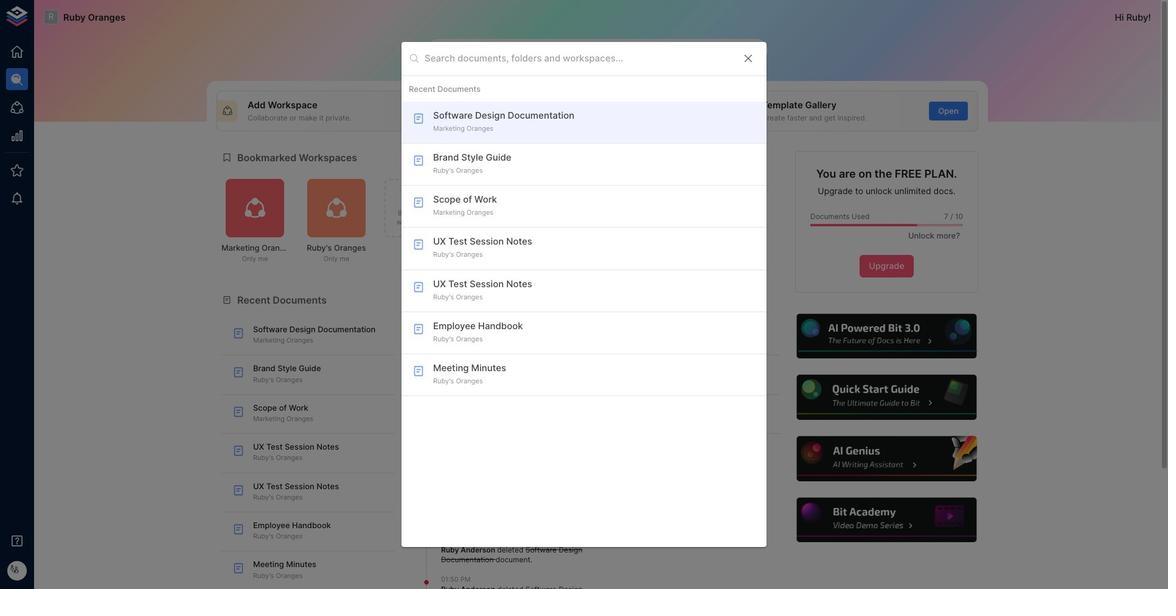 Task type: describe. For each thing, give the bounding box(es) containing it.
Search documents, folders and workspaces... text field
[[425, 49, 733, 68]]

2 help image from the top
[[796, 373, 979, 422]]



Task type: vqa. For each thing, say whether or not it's contained in the screenshot.
the to
no



Task type: locate. For each thing, give the bounding box(es) containing it.
4 help image from the top
[[796, 496, 979, 544]]

1 help image from the top
[[796, 312, 979, 360]]

3 help image from the top
[[796, 435, 979, 483]]

help image
[[796, 312, 979, 360], [796, 373, 979, 422], [796, 435, 979, 483], [796, 496, 979, 544]]

dialog
[[402, 42, 767, 547]]



